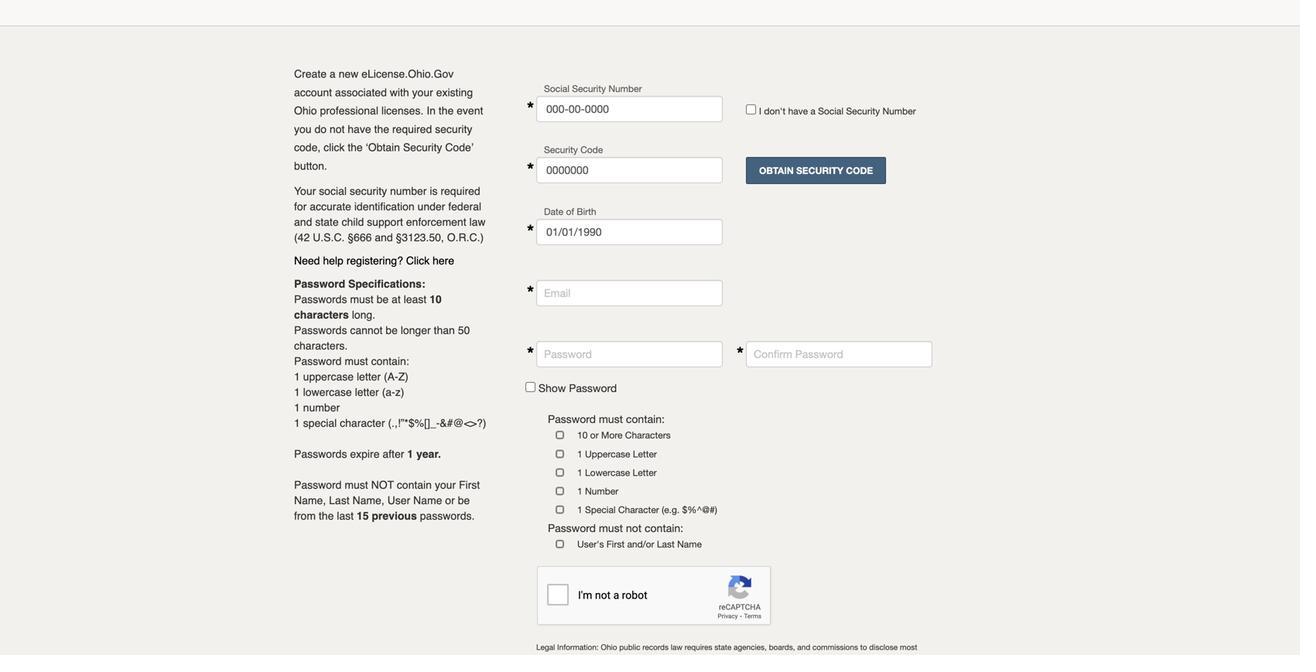 Task type: describe. For each thing, give the bounding box(es) containing it.
1 uppercase letter
[[577, 449, 657, 460]]

button.
[[294, 160, 327, 172]]

security inside your social security number is required for accurate identification under federal and state child support enforcement law (42 u.s.c. §666 and §3123.50, o.r.c.)
[[350, 185, 387, 197]]

and down support
[[375, 231, 393, 244]]

code
[[581, 144, 603, 155]]

10 or more characters
[[577, 430, 671, 441]]

and up (42
[[294, 216, 312, 228]]

letter for 1 uppercase letter
[[633, 449, 657, 460]]

Security Code text field
[[536, 157, 723, 183]]

15 previous passwords.
[[357, 510, 475, 522]]

this
[[867, 654, 879, 656]]

public
[[619, 643, 640, 652]]

1 special character (e.g. $%^@#)
[[577, 505, 717, 516]]

passwords inside long. passwords cannot be longer than 50 characters. password must contain: 1 uppercase letter (a-z) 1 lowercase letter (a-z) 1 number 1 special character (.,!"*$%[]_-&#@<>?)
[[294, 324, 347, 337]]

and down information:
[[577, 654, 590, 656]]

Email text field
[[536, 280, 723, 307]]

after
[[383, 448, 404, 460]]

be inside the 'password specifications: passwords must be at least'
[[377, 293, 389, 306]]

is
[[430, 185, 438, 197]]

long. passwords cannot be longer than 50 characters. password must contain: 1 uppercase letter (a-z) 1 lowercase letter (a-z) 1 number 1 special character (.,!"*$%[]_-&#@<>?)
[[294, 309, 486, 429]]

§666
[[348, 231, 372, 244]]

passwords expire after 1 year.
[[294, 448, 441, 460]]

(e.g.
[[662, 505, 680, 516]]

contain: inside long. passwords cannot be longer than 50 characters. password must contain: 1 uppercase letter (a-z) 1 lowercase letter (a-z) 1 number 1 special character (.,!"*$%[]_-&#@<>?)
[[371, 355, 409, 367]]

law inside legal information: ohio public records law requires state agencies, boards, and commissions to disclose most documents and records, including electronic records.  therefore, information submitted through this web site ma
[[671, 643, 683, 652]]

the right in
[[439, 105, 454, 117]]

documents
[[536, 654, 575, 656]]

lowercase
[[585, 467, 630, 478]]

Confirm Password password field
[[746, 341, 933, 368]]

of
[[566, 206, 574, 217]]

site
[[898, 654, 910, 656]]

code'
[[445, 141, 473, 154]]

(.,!"*$%[]_-
[[388, 417, 440, 429]]

10 for 10 or more characters
[[577, 430, 588, 441]]

submitted
[[801, 654, 836, 656]]

show password
[[536, 382, 617, 395]]

agencies,
[[734, 643, 767, 652]]

password up show password
[[544, 348, 592, 361]]

0 vertical spatial number
[[609, 83, 642, 94]]

user
[[387, 494, 410, 507]]

records
[[643, 643, 669, 652]]

1 vertical spatial last
[[657, 539, 675, 550]]

law inside your social security number is required for accurate identification under federal and state child support enforcement law (42 u.s.c. §666 and §3123.50, o.r.c.)
[[469, 216, 486, 228]]

from
[[294, 510, 316, 522]]

password inside long. passwords cannot be longer than 50 characters. password must contain: 1 uppercase letter (a-z) 1 lowercase letter (a-z) 1 number 1 special character (.,!"*$%[]_-&#@<>?)
[[294, 355, 342, 367]]

1 vertical spatial social
[[818, 106, 844, 116]]

confirm password
[[754, 348, 843, 361]]

identification
[[354, 200, 415, 213]]

passwords.
[[420, 510, 475, 522]]

and up submitted
[[797, 643, 811, 652]]

the inside password must not contain your first name, last name, user name or                                  be from the last
[[319, 510, 334, 522]]

password must contain:
[[548, 413, 665, 426]]

web
[[881, 654, 896, 656]]

number inside your social security number is required for accurate identification under federal and state child support enforcement law (42 u.s.c. §666 and §3123.50, o.r.c.)
[[390, 185, 427, 197]]

1 horizontal spatial or
[[590, 430, 599, 441]]

or inside password must not contain your first name, last name, user name or                                  be from the last
[[445, 494, 455, 507]]

state inside your social security number is required for accurate identification under federal and state child support enforcement law (42 u.s.c. §666 and §3123.50, o.r.c.)
[[315, 216, 339, 228]]

2 vertical spatial contain:
[[645, 522, 683, 535]]

number inside long. passwords cannot be longer than 50 characters. password must contain: 1 uppercase letter (a-z) 1 lowercase letter (a-z) 1 number 1 special character (.,!"*$%[]_-&#@<>?)
[[303, 402, 340, 414]]

child
[[342, 216, 364, 228]]

records.
[[692, 654, 721, 656]]

ohio inside create a new elicense.ohio.gov account associated with your existing ohio professional licenses. in the event you do not have the required security code, click the 'obtain security code' button.
[[294, 105, 317, 117]]

name inside password must not contain your first name, last name, user name or                                  be from the last
[[413, 494, 442, 507]]

therefore,
[[723, 654, 758, 656]]

0 horizontal spatial social
[[544, 83, 570, 94]]

must for password must contain:
[[599, 413, 623, 426]]

i
[[759, 106, 762, 116]]

and/or
[[627, 539, 654, 550]]

boards,
[[769, 643, 795, 652]]

information
[[760, 654, 799, 656]]

disclose
[[869, 643, 898, 652]]

character
[[618, 505, 659, 516]]

§3123.50,
[[396, 231, 444, 244]]

most
[[900, 643, 917, 652]]

long.
[[352, 309, 375, 321]]

password specifications: passwords must be at least
[[294, 278, 430, 306]]

Social Security Number text field
[[536, 96, 723, 122]]

be inside password must not contain your first name, last name, user name or                                  be from the last
[[458, 494, 470, 507]]

must for password must not contain:
[[599, 522, 623, 535]]

to
[[860, 643, 867, 652]]

requires
[[685, 643, 712, 652]]

&#@<>?)
[[440, 417, 486, 429]]

must inside long. passwords cannot be longer than 50 characters. password must contain: 1 uppercase letter (a-z) 1 lowercase letter (a-z) 1 number 1 special character (.,!"*$%[]_-&#@<>?)
[[345, 355, 368, 367]]

1 vertical spatial letter
[[355, 386, 379, 398]]

year.
[[416, 448, 441, 460]]

commissions
[[813, 643, 858, 652]]

1 vertical spatial not
[[626, 522, 642, 535]]

1 vertical spatial a
[[811, 106, 816, 116]]

letter for 1 lowercase letter
[[633, 467, 657, 478]]

with
[[390, 86, 409, 99]]

u.s.c.
[[313, 231, 345, 244]]

password must not contain your first name, last name, user name or                                  be from the last
[[294, 479, 480, 522]]

create a new elicense.ohio.gov account associated with your existing ohio professional licenses. in the event you do not have the required security code, click the 'obtain security code' button.
[[294, 68, 483, 172]]

password right confirm
[[795, 348, 843, 361]]

than
[[434, 324, 455, 337]]

don't
[[764, 106, 786, 116]]

information:
[[557, 643, 599, 652]]

Password password field
[[536, 341, 723, 368]]

need
[[294, 254, 320, 267]]

unchecked image for user's first and/or last name
[[556, 539, 577, 549]]

not inside create a new elicense.ohio.gov account associated with your existing ohio professional licenses. in the event you do not have the required security code, click the 'obtain security code' button.
[[330, 123, 345, 135]]

lowercase
[[303, 386, 352, 398]]

uppercase
[[585, 449, 630, 460]]

unchecked image for 10 or more characters
[[556, 430, 577, 440]]

need help registering? click here
[[294, 254, 454, 267]]

accurate
[[310, 200, 351, 213]]

1 vertical spatial contain:
[[626, 413, 665, 426]]

50
[[458, 324, 470, 337]]

previous
[[372, 510, 417, 522]]

new
[[339, 68, 359, 80]]

(a-
[[382, 386, 395, 398]]

be inside long. passwords cannot be longer than 50 characters. password must contain: 1 uppercase letter (a-z) 1 lowercase letter (a-z) 1 number 1 special character (.,!"*$%[]_-&#@<>?)
[[386, 324, 398, 337]]

under
[[418, 200, 445, 213]]

state inside legal information: ohio public records law requires state agencies, boards, and commissions to disclose most documents and records, including electronic records.  therefore, information submitted through this web site ma
[[715, 643, 732, 652]]

need help registering? click here link
[[294, 254, 454, 267]]

$%^@#)
[[682, 505, 717, 516]]

through
[[838, 654, 864, 656]]



Task type: locate. For each thing, give the bounding box(es) containing it.
0 vertical spatial unchecked image
[[556, 449, 577, 458]]

contain: up the (a-
[[371, 355, 409, 367]]

None button
[[746, 157, 886, 184]]

last
[[329, 494, 350, 507], [657, 539, 675, 550]]

a inside create a new elicense.ohio.gov account associated with your existing ohio professional licenses. in the event you do not have the required security code, click the 'obtain security code' button.
[[330, 68, 336, 80]]

1 vertical spatial or
[[445, 494, 455, 507]]

must up uppercase
[[345, 355, 368, 367]]

1 passwords from the top
[[294, 293, 347, 306]]

1 vertical spatial security
[[350, 185, 387, 197]]

1 horizontal spatial number
[[390, 185, 427, 197]]

1 vertical spatial your
[[435, 479, 456, 491]]

least
[[404, 293, 427, 306]]

1 vertical spatial unchecked image
[[556, 505, 577, 514]]

number
[[390, 185, 427, 197], [303, 402, 340, 414]]

1 vertical spatial state
[[715, 643, 732, 652]]

more
[[601, 430, 623, 441]]

0 vertical spatial be
[[377, 293, 389, 306]]

1
[[294, 371, 300, 383], [294, 386, 300, 398], [294, 402, 300, 414], [294, 417, 300, 429], [407, 448, 413, 460], [577, 449, 583, 460], [577, 467, 583, 478], [577, 486, 583, 497], [577, 505, 583, 516]]

account
[[294, 86, 332, 99]]

special
[[585, 505, 616, 516]]

10 right the least
[[430, 293, 442, 306]]

0 horizontal spatial ohio
[[294, 105, 317, 117]]

the left last
[[319, 510, 334, 522]]

0 horizontal spatial name,
[[294, 494, 326, 507]]

letter
[[633, 449, 657, 460], [633, 467, 657, 478]]

0 vertical spatial social
[[544, 83, 570, 94]]

0 horizontal spatial first
[[459, 479, 480, 491]]

1 vertical spatial have
[[348, 123, 371, 135]]

must inside password must not contain your first name, last name, user name or                                  be from the last
[[345, 479, 368, 491]]

must up long.
[[350, 293, 374, 306]]

0 horizontal spatial or
[[445, 494, 455, 507]]

must up "more"
[[599, 413, 623, 426]]

1 letter from the top
[[633, 449, 657, 460]]

2 unchecked image from the top
[[556, 468, 577, 477]]

1 vertical spatial passwords
[[294, 324, 347, 337]]

0 vertical spatial security
[[435, 123, 472, 135]]

0 horizontal spatial name
[[413, 494, 442, 507]]

must left not
[[345, 479, 368, 491]]

Date of Birth text field
[[536, 219, 723, 245]]

click
[[324, 141, 345, 154]]

1 lowercase letter
[[577, 467, 657, 478]]

your
[[294, 185, 316, 197]]

name down $%^@#)
[[677, 539, 702, 550]]

0 horizontal spatial 10
[[430, 293, 442, 306]]

0 vertical spatial letter
[[633, 449, 657, 460]]

1 vertical spatial number
[[883, 106, 916, 116]]

records,
[[593, 654, 621, 656]]

0 vertical spatial letter
[[357, 371, 381, 383]]

0 vertical spatial state
[[315, 216, 339, 228]]

or left "more"
[[590, 430, 599, 441]]

registering?
[[347, 254, 403, 267]]

1 horizontal spatial law
[[671, 643, 683, 652]]

help
[[323, 254, 344, 267]]

be
[[377, 293, 389, 306], [386, 324, 398, 337], [458, 494, 470, 507]]

security code
[[544, 144, 603, 155]]

0 vertical spatial or
[[590, 430, 599, 441]]

ohio inside legal information: ohio public records law requires state agencies, boards, and commissions to disclose most documents and records, including electronic records.  therefore, information submitted through this web site ma
[[601, 643, 617, 652]]

be up passwords.
[[458, 494, 470, 507]]

0 horizontal spatial number
[[303, 402, 340, 414]]

social up security code
[[544, 83, 570, 94]]

1 vertical spatial name
[[677, 539, 702, 550]]

contain: up characters
[[626, 413, 665, 426]]

state up the "records."
[[715, 643, 732, 652]]

password up user's
[[548, 522, 596, 535]]

4 unchecked image from the top
[[556, 539, 577, 549]]

10 for 10 characters
[[430, 293, 442, 306]]

2 vertical spatial number
[[585, 486, 619, 497]]

0 horizontal spatial required
[[392, 123, 432, 135]]

letter down characters
[[633, 449, 657, 460]]

password down characters.
[[294, 355, 342, 367]]

0 vertical spatial name
[[413, 494, 442, 507]]

social right "don't" in the right top of the page
[[818, 106, 844, 116]]

0 vertical spatial first
[[459, 479, 480, 491]]

longer
[[401, 324, 431, 337]]

click
[[406, 254, 430, 267]]

0 horizontal spatial law
[[469, 216, 486, 228]]

0 horizontal spatial a
[[330, 68, 336, 80]]

passwords
[[294, 293, 347, 306], [294, 324, 347, 337], [294, 448, 347, 460]]

2 name, from the left
[[353, 494, 384, 507]]

unchecked image
[[556, 430, 577, 440], [556, 468, 577, 477], [556, 487, 577, 496], [556, 539, 577, 549]]

your up in
[[412, 86, 433, 99]]

0 horizontal spatial state
[[315, 216, 339, 228]]

letter left the (a-
[[357, 371, 381, 383]]

date
[[544, 206, 564, 217]]

characters.
[[294, 340, 348, 352]]

password inside password must not contain your first name, last name, user name or                                  be from the last
[[294, 479, 342, 491]]

2 vertical spatial be
[[458, 494, 470, 507]]

unchecked image for 1 lowercase letter
[[556, 468, 577, 477]]

first inside password must not contain your first name, last name, user name or                                  be from the last
[[459, 479, 480, 491]]

your inside create a new elicense.ohio.gov account associated with your existing ohio professional licenses. in the event you do not have the required security code, click the 'obtain security code' button.
[[412, 86, 433, 99]]

or up passwords.
[[445, 494, 455, 507]]

number left "is" at the top of the page
[[390, 185, 427, 197]]

password up password must contain:
[[569, 382, 617, 395]]

2 passwords from the top
[[294, 324, 347, 337]]

1 vertical spatial letter
[[633, 467, 657, 478]]

1 vertical spatial number
[[303, 402, 340, 414]]

number
[[609, 83, 642, 94], [883, 106, 916, 116], [585, 486, 619, 497]]

1 vertical spatial law
[[671, 643, 683, 652]]

do
[[315, 123, 327, 135]]

security
[[435, 123, 472, 135], [350, 185, 387, 197]]

unchecked image for 1 uppercase letter
[[556, 449, 577, 458]]

1 horizontal spatial 10
[[577, 430, 588, 441]]

last inside password must not contain your first name, last name, user name or                                  be from the last
[[329, 494, 350, 507]]

ohio up the you
[[294, 105, 317, 117]]

name up 15 previous passwords.
[[413, 494, 442, 507]]

existing
[[436, 86, 473, 99]]

number up the special
[[303, 402, 340, 414]]

law up electronic
[[671, 643, 683, 652]]

1 horizontal spatial name
[[677, 539, 702, 550]]

state up 'u.s.c.'
[[315, 216, 339, 228]]

1 unchecked image from the top
[[556, 449, 577, 458]]

1 unchecked image from the top
[[556, 430, 577, 440]]

10 down password must contain:
[[577, 430, 588, 441]]

2 unchecked image from the top
[[556, 505, 577, 514]]

have right "don't" in the right top of the page
[[788, 106, 808, 116]]

1 horizontal spatial a
[[811, 106, 816, 116]]

letter left (a-
[[355, 386, 379, 398]]

15
[[357, 510, 369, 522]]

1 vertical spatial ohio
[[601, 643, 617, 652]]

birth
[[577, 206, 596, 217]]

special
[[303, 417, 337, 429]]

2 letter from the top
[[633, 467, 657, 478]]

unchecked image down password must contain:
[[556, 430, 577, 440]]

last right and/or
[[657, 539, 675, 550]]

unchecked image for 1 number
[[556, 487, 577, 496]]

contain: down (e.g.
[[645, 522, 683, 535]]

1 vertical spatial 10
[[577, 430, 588, 441]]

o.r.c.)
[[447, 231, 484, 244]]

have down professional at left top
[[348, 123, 371, 135]]

security inside create a new elicense.ohio.gov account associated with your existing ohio professional licenses. in the event you do not have the required security code, click the 'obtain security code' button.
[[435, 123, 472, 135]]

0 vertical spatial last
[[329, 494, 350, 507]]

unchecked image
[[556, 449, 577, 458], [556, 505, 577, 514]]

passwords up characters
[[294, 293, 347, 306]]

last up last
[[329, 494, 350, 507]]

i don't have a social security number
[[759, 106, 916, 116]]

2 vertical spatial passwords
[[294, 448, 347, 460]]

1 horizontal spatial not
[[626, 522, 642, 535]]

for
[[294, 200, 307, 213]]

be left at
[[377, 293, 389, 306]]

1 horizontal spatial security
[[435, 123, 472, 135]]

password down need
[[294, 278, 345, 290]]

password must not contain:
[[548, 522, 683, 535]]

1 horizontal spatial last
[[657, 539, 675, 550]]

1 vertical spatial required
[[441, 185, 480, 197]]

federal
[[448, 200, 481, 213]]

or
[[590, 430, 599, 441], [445, 494, 455, 507]]

your right contain
[[435, 479, 456, 491]]

a right "don't" in the right top of the page
[[811, 106, 816, 116]]

0 vertical spatial not
[[330, 123, 345, 135]]

0 vertical spatial law
[[469, 216, 486, 228]]

must inside the 'password specifications: passwords must be at least'
[[350, 293, 374, 306]]

1 horizontal spatial first
[[607, 539, 625, 550]]

social
[[544, 83, 570, 94], [818, 106, 844, 116]]

associated
[[335, 86, 387, 99]]

1 horizontal spatial your
[[435, 479, 456, 491]]

1 horizontal spatial name,
[[353, 494, 384, 507]]

unchecked image left special
[[556, 505, 577, 514]]

1 horizontal spatial state
[[715, 643, 732, 652]]

at
[[392, 293, 401, 306]]

passwords down the special
[[294, 448, 347, 460]]

0 vertical spatial a
[[330, 68, 336, 80]]

1 number
[[577, 486, 619, 497]]

code,
[[294, 141, 321, 154]]

your social security number is required for accurate identification under federal and state child support enforcement law (42 u.s.c. §666 and §3123.50, o.r.c.)
[[294, 185, 486, 244]]

0 vertical spatial passwords
[[294, 293, 347, 306]]

specifications:
[[348, 278, 425, 290]]

characters
[[294, 309, 349, 321]]

cannot
[[350, 324, 383, 337]]

date of birth
[[544, 206, 596, 217]]

required down licenses.
[[392, 123, 432, 135]]

name
[[413, 494, 442, 507], [677, 539, 702, 550]]

elicense.ohio.gov
[[362, 68, 454, 80]]

unchecked image up 1 number
[[556, 468, 577, 477]]

0 horizontal spatial last
[[329, 494, 350, 507]]

name, up 15
[[353, 494, 384, 507]]

security inside create a new elicense.ohio.gov account associated with your existing ohio professional licenses. in the event you do not have the required security code, click the 'obtain security code' button.
[[403, 141, 442, 154]]

security up the identification
[[350, 185, 387, 197]]

1 horizontal spatial have
[[788, 106, 808, 116]]

not
[[330, 123, 345, 135], [626, 522, 642, 535]]

letter down 1 uppercase letter
[[633, 467, 657, 478]]

required up federal
[[441, 185, 480, 197]]

1 horizontal spatial required
[[441, 185, 480, 197]]

z)
[[398, 371, 409, 383]]

3 unchecked image from the top
[[556, 487, 577, 496]]

1 vertical spatial first
[[607, 539, 625, 550]]

10 inside 10 characters
[[430, 293, 442, 306]]

in
[[427, 105, 436, 117]]

be left longer
[[386, 324, 398, 337]]

unchecked image down the password must not contain:
[[556, 539, 577, 549]]

None checkbox
[[526, 382, 536, 393]]

legal information: ohio public records law requires state agencies, boards, and commissions to disclose most documents and records, including electronic records.  therefore, information submitted through this web site ma
[[536, 643, 932, 656]]

show
[[539, 382, 566, 395]]

password inside the 'password specifications: passwords must be at least'
[[294, 278, 345, 290]]

first up passwords.
[[459, 479, 480, 491]]

must for password must not contain your first name, last name, user name or                                  be from the last
[[345, 479, 368, 491]]

0 vertical spatial required
[[392, 123, 432, 135]]

1 name, from the left
[[294, 494, 326, 507]]

0 vertical spatial your
[[412, 86, 433, 99]]

a left new
[[330, 68, 336, 80]]

have inside create a new elicense.ohio.gov account associated with your existing ohio professional licenses. in the event you do not have the required security code, click the 'obtain security code' button.
[[348, 123, 371, 135]]

1 horizontal spatial ohio
[[601, 643, 617, 652]]

0 vertical spatial 10
[[430, 293, 442, 306]]

characters
[[625, 430, 671, 441]]

must down special
[[599, 522, 623, 535]]

0 horizontal spatial not
[[330, 123, 345, 135]]

0 horizontal spatial have
[[348, 123, 371, 135]]

first
[[459, 479, 480, 491], [607, 539, 625, 550]]

you
[[294, 123, 312, 135]]

passwords up characters.
[[294, 324, 347, 337]]

unchecked image down 1 lowercase letter
[[556, 487, 577, 496]]

0 vertical spatial number
[[390, 185, 427, 197]]

name, up from
[[294, 494, 326, 507]]

3 passwords from the top
[[294, 448, 347, 460]]

social security number
[[544, 83, 642, 94]]

password down show password
[[548, 413, 596, 426]]

security up 'code''
[[435, 123, 472, 135]]

not right do
[[330, 123, 345, 135]]

and
[[294, 216, 312, 228], [375, 231, 393, 244], [797, 643, 811, 652], [577, 654, 590, 656]]

the right click
[[348, 141, 363, 154]]

0 horizontal spatial security
[[350, 185, 387, 197]]

0 horizontal spatial your
[[412, 86, 433, 99]]

contain:
[[371, 355, 409, 367], [626, 413, 665, 426], [645, 522, 683, 535]]

0 vertical spatial ohio
[[294, 105, 317, 117]]

password up from
[[294, 479, 342, 491]]

last
[[337, 510, 354, 522]]

uppercase
[[303, 371, 354, 383]]

enforcement
[[406, 216, 466, 228]]

social
[[319, 185, 347, 197]]

legal
[[536, 643, 555, 652]]

professional
[[320, 105, 378, 117]]

passwords inside the 'password specifications: passwords must be at least'
[[294, 293, 347, 306]]

required inside your social security number is required for accurate identification under federal and state child support enforcement law (42 u.s.c. §666 and §3123.50, o.r.c.)
[[441, 185, 480, 197]]

the up "'obtain"
[[374, 123, 389, 135]]

I don't have a Social Security Number checkbox
[[746, 104, 756, 115]]

0 vertical spatial have
[[788, 106, 808, 116]]

1 horizontal spatial social
[[818, 106, 844, 116]]

your inside password must not contain your first name, last name, user name or                                  be from the last
[[435, 479, 456, 491]]

1 vertical spatial be
[[386, 324, 398, 337]]

including
[[623, 654, 654, 656]]

0 vertical spatial contain:
[[371, 355, 409, 367]]

expire
[[350, 448, 380, 460]]

character
[[340, 417, 385, 429]]

first down the password must not contain:
[[607, 539, 625, 550]]

unchecked image for 1 special character (e.g. $%^@#)
[[556, 505, 577, 514]]

required inside create a new elicense.ohio.gov account associated with your existing ohio professional licenses. in the event you do not have the required security code, click the 'obtain security code' button.
[[392, 123, 432, 135]]

letter
[[357, 371, 381, 383], [355, 386, 379, 398]]

law up o.r.c.)
[[469, 216, 486, 228]]

unchecked image left uppercase
[[556, 449, 577, 458]]

ohio up records,
[[601, 643, 617, 652]]

not up 'user's first and/or last name'
[[626, 522, 642, 535]]

security
[[572, 83, 606, 94], [846, 106, 880, 116], [403, 141, 442, 154], [544, 144, 578, 155]]

'obtain
[[366, 141, 400, 154]]



Task type: vqa. For each thing, say whether or not it's contained in the screenshot.
Passwords in the Password Specifications: Passwords must be at least
yes



